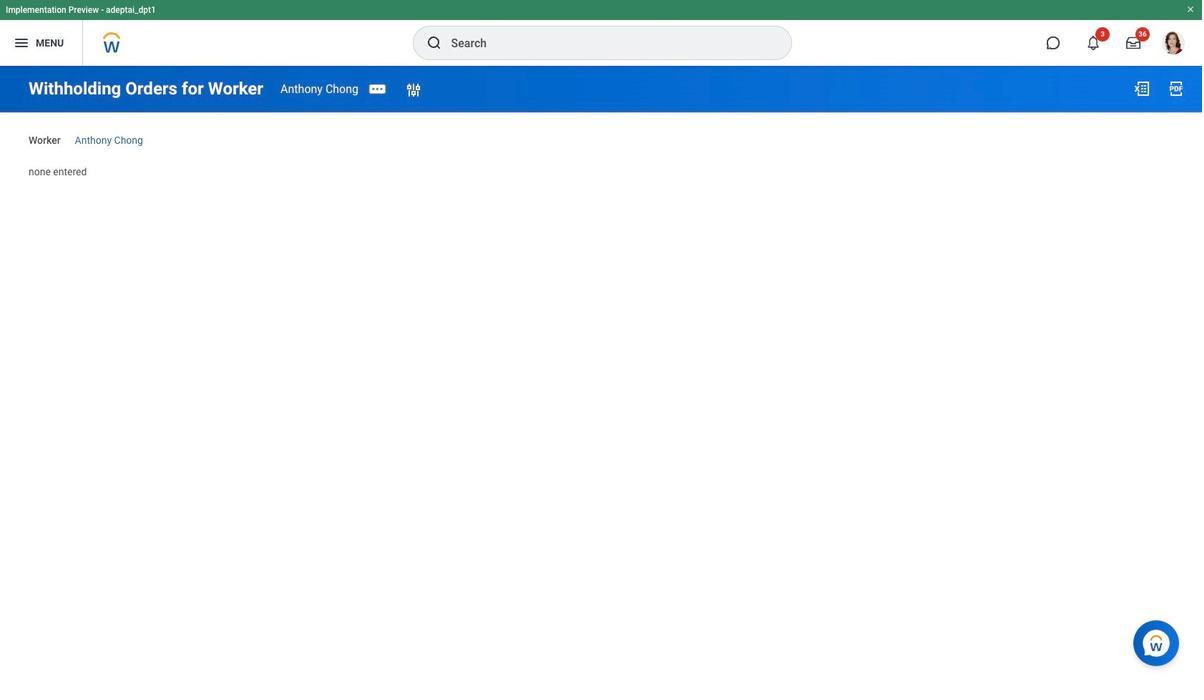 Task type: vqa. For each thing, say whether or not it's contained in the screenshot.
"Justify" ICON
yes



Task type: describe. For each thing, give the bounding box(es) containing it.
view printable version (pdf) image
[[1169, 80, 1186, 97]]

close environment banner image
[[1187, 5, 1196, 14]]

profile logan mcneil image
[[1163, 32, 1186, 57]]

change selection image
[[405, 82, 423, 99]]



Task type: locate. For each thing, give the bounding box(es) containing it.
main content
[[0, 66, 1203, 192]]

Search Workday  search field
[[451, 27, 762, 59]]

inbox large image
[[1127, 36, 1141, 50]]

export to excel image
[[1134, 80, 1151, 97]]

notifications large image
[[1087, 36, 1101, 50]]

search image
[[426, 34, 443, 52]]

banner
[[0, 0, 1203, 66]]

justify image
[[13, 34, 30, 52]]



